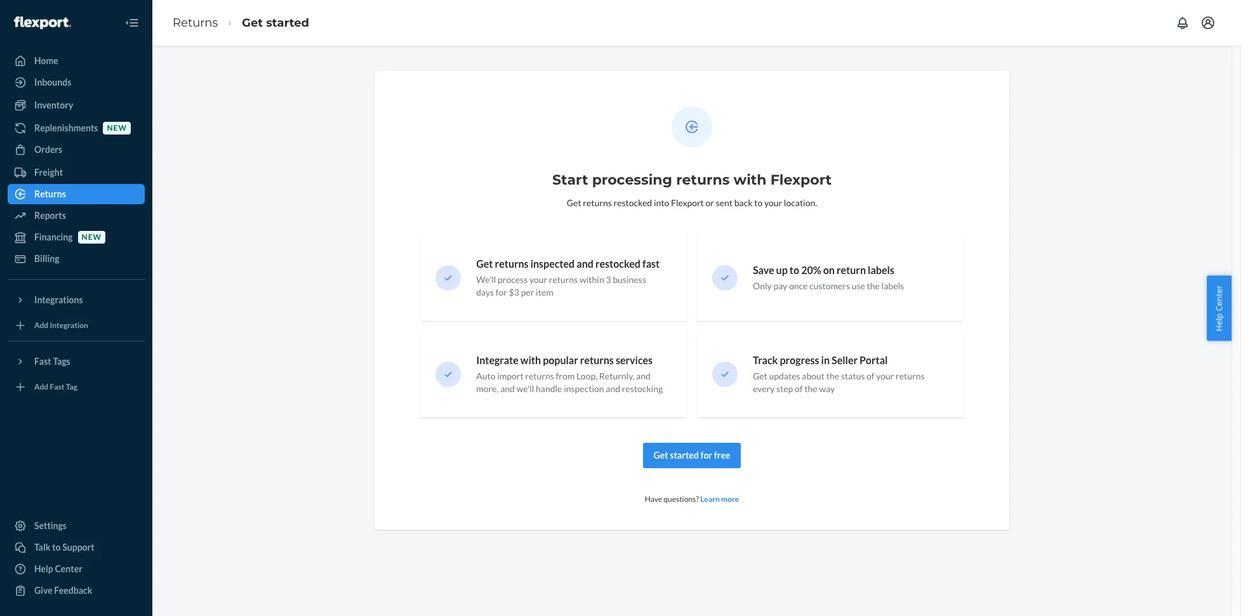 Task type: describe. For each thing, give the bounding box(es) containing it.
20%
[[802, 264, 822, 276]]

inbounds link
[[8, 72, 145, 93]]

about
[[802, 371, 825, 382]]

inspected
[[531, 258, 575, 270]]

0 horizontal spatial the
[[805, 384, 818, 395]]

more,
[[476, 384, 499, 395]]

close navigation image
[[124, 15, 140, 30]]

get started for free
[[654, 450, 731, 461]]

learn
[[701, 495, 720, 504]]

add fast tag
[[34, 383, 77, 392]]

get started
[[242, 16, 309, 30]]

business
[[613, 275, 646, 285]]

fast
[[643, 258, 660, 270]]

1 vertical spatial labels
[[882, 281, 905, 292]]

give
[[34, 586, 52, 596]]

integrate
[[476, 354, 519, 366]]

we'll
[[517, 384, 534, 395]]

orders link
[[8, 140, 145, 160]]

billing link
[[8, 249, 145, 269]]

to inside the save up to 20% on return labels only pay once customers use the labels
[[790, 264, 800, 276]]

feedback
[[54, 586, 92, 596]]

and up 'restocking' at the right bottom
[[636, 371, 651, 382]]

flexport logo image
[[14, 16, 71, 29]]

support
[[62, 542, 94, 553]]

have questions? learn more
[[645, 495, 739, 504]]

freight
[[34, 167, 63, 178]]

updates
[[769, 371, 801, 382]]

give feedback button
[[8, 581, 145, 601]]

and down the import
[[501, 384, 515, 395]]

and down the returnly,
[[606, 384, 621, 395]]

talk to support
[[34, 542, 94, 553]]

inbounds
[[34, 77, 71, 88]]

portal
[[860, 354, 888, 366]]

get returns restocked into flexport or sent back to your location.
[[567, 198, 818, 208]]

help center button
[[1208, 276, 1232, 341]]

every
[[753, 384, 775, 395]]

the inside the save up to 20% on return labels only pay once customers use the labels
[[867, 281, 880, 292]]

start processing returns with flexport
[[552, 171, 832, 189]]

integrations button
[[8, 290, 145, 311]]

track progress in seller portal get updates about the status of your returns every step of the way
[[753, 354, 925, 395]]

1 vertical spatial help
[[34, 564, 53, 575]]

returns up 'or'
[[677, 171, 730, 189]]

restocked inside get returns inspected and restocked fast we'll process your returns within 3 business days for $3 per item
[[596, 258, 641, 270]]

get started for free button
[[643, 443, 741, 469]]

flexport for with
[[771, 171, 832, 189]]

inventory link
[[8, 95, 145, 116]]

track
[[753, 354, 778, 366]]

financing
[[34, 232, 73, 243]]

add integration
[[34, 321, 88, 331]]

talk
[[34, 542, 50, 553]]

return
[[837, 264, 866, 276]]

reports
[[34, 210, 66, 221]]

start
[[552, 171, 588, 189]]

help center inside button
[[1214, 285, 1225, 331]]

settings link
[[8, 516, 145, 537]]

days
[[476, 287, 494, 298]]

progress
[[780, 354, 820, 366]]

process
[[498, 275, 528, 285]]

processing
[[592, 171, 673, 189]]

0 vertical spatial of
[[867, 371, 875, 382]]

sent
[[716, 198, 733, 208]]

integrate with popular returns services auto import returns from loop, returnly, and more, and we'll handle inspection and restocking
[[476, 354, 663, 395]]

fast inside dropdown button
[[34, 356, 51, 367]]

talk to support button
[[8, 538, 145, 558]]

loop,
[[577, 371, 598, 382]]

add fast tag link
[[8, 377, 145, 398]]

add integration link
[[8, 316, 145, 336]]

up
[[776, 264, 788, 276]]

pay
[[774, 281, 788, 292]]

inspection
[[564, 384, 604, 395]]

more
[[722, 495, 739, 504]]

services
[[616, 354, 653, 366]]

0 vertical spatial labels
[[868, 264, 895, 276]]

reports link
[[8, 206, 145, 226]]

integrations
[[34, 295, 83, 305]]

get returns inspected and restocked fast we'll process your returns within 3 business days for $3 per item
[[476, 258, 660, 298]]

3
[[606, 275, 611, 285]]

import
[[497, 371, 524, 382]]

settings
[[34, 521, 67, 532]]

open account menu image
[[1201, 15, 1216, 30]]

use
[[852, 281, 866, 292]]

get for get started for free
[[654, 450, 669, 461]]



Task type: locate. For each thing, give the bounding box(es) containing it.
in
[[822, 354, 830, 366]]

the
[[867, 281, 880, 292], [827, 371, 840, 382], [805, 384, 818, 395]]

1 vertical spatial of
[[795, 384, 803, 395]]

1 horizontal spatial the
[[827, 371, 840, 382]]

get inside get returns inspected and restocked fast we'll process your returns within 3 business days for $3 per item
[[476, 258, 493, 270]]

the up the way
[[827, 371, 840, 382]]

get
[[242, 16, 263, 30], [567, 198, 582, 208], [476, 258, 493, 270], [753, 371, 768, 382], [654, 450, 669, 461]]

orders
[[34, 144, 62, 155]]

your up item
[[530, 275, 548, 285]]

from
[[556, 371, 575, 382]]

customers
[[810, 281, 850, 292]]

seller
[[832, 354, 858, 366]]

returns link down freight link
[[8, 184, 145, 205]]

labels right return
[[868, 264, 895, 276]]

0 vertical spatial add
[[34, 321, 48, 331]]

started for get started
[[266, 16, 309, 30]]

1 horizontal spatial help
[[1214, 313, 1225, 331]]

1 add from the top
[[34, 321, 48, 331]]

started
[[266, 16, 309, 30], [670, 450, 699, 461]]

returns link right the close navigation image
[[173, 16, 218, 30]]

1 vertical spatial flexport
[[671, 198, 704, 208]]

returns
[[173, 16, 218, 30], [34, 189, 66, 199]]

1 horizontal spatial flexport
[[771, 171, 832, 189]]

1 vertical spatial for
[[701, 450, 713, 461]]

0 horizontal spatial returns link
[[8, 184, 145, 205]]

1 horizontal spatial help center
[[1214, 285, 1225, 331]]

for inside button
[[701, 450, 713, 461]]

get inside button
[[654, 450, 669, 461]]

0 horizontal spatial flexport
[[671, 198, 704, 208]]

0 vertical spatial fast
[[34, 356, 51, 367]]

1 vertical spatial add
[[34, 383, 48, 392]]

0 vertical spatial returns link
[[173, 16, 218, 30]]

status
[[841, 371, 865, 382]]

1 horizontal spatial returns
[[173, 16, 218, 30]]

1 vertical spatial with
[[521, 354, 541, 366]]

get for get returns inspected and restocked fast we'll process your returns within 3 business days for $3 per item
[[476, 258, 493, 270]]

with up the import
[[521, 354, 541, 366]]

1 horizontal spatial new
[[107, 123, 127, 133]]

1 vertical spatial returns
[[34, 189, 66, 199]]

to right talk
[[52, 542, 61, 553]]

0 horizontal spatial help
[[34, 564, 53, 575]]

inventory
[[34, 100, 73, 111]]

0 vertical spatial for
[[496, 287, 507, 298]]

0 vertical spatial started
[[266, 16, 309, 30]]

for
[[496, 287, 507, 298], [701, 450, 713, 461]]

for left the $3
[[496, 287, 507, 298]]

0 vertical spatial the
[[867, 281, 880, 292]]

handle
[[536, 384, 562, 395]]

questions?
[[664, 495, 699, 504]]

1 horizontal spatial with
[[734, 171, 767, 189]]

home
[[34, 55, 58, 66]]

integration
[[50, 321, 88, 331]]

of right step
[[795, 384, 803, 395]]

0 vertical spatial your
[[765, 198, 783, 208]]

flexport
[[771, 171, 832, 189], [671, 198, 704, 208]]

once
[[789, 281, 808, 292]]

with inside "integrate with popular returns services auto import returns from loop, returnly, and more, and we'll handle inspection and restocking"
[[521, 354, 541, 366]]

new
[[107, 123, 127, 133], [82, 233, 102, 242]]

1 horizontal spatial returns link
[[173, 16, 218, 30]]

returns inside breadcrumbs navigation
[[173, 16, 218, 30]]

only
[[753, 281, 772, 292]]

1 horizontal spatial your
[[765, 198, 783, 208]]

back
[[735, 198, 753, 208]]

1 vertical spatial center
[[55, 564, 83, 575]]

0 horizontal spatial your
[[530, 275, 548, 285]]

and
[[577, 258, 594, 270], [636, 371, 651, 382], [501, 384, 515, 395], [606, 384, 621, 395]]

1 vertical spatial new
[[82, 233, 102, 242]]

0 horizontal spatial started
[[266, 16, 309, 30]]

fast
[[34, 356, 51, 367], [50, 383, 64, 392]]

returns up process
[[495, 258, 529, 270]]

get for get returns restocked into flexport or sent back to your location.
[[567, 198, 582, 208]]

to right up
[[790, 264, 800, 276]]

step
[[777, 384, 793, 395]]

returns down "start"
[[583, 198, 612, 208]]

flexport up location.
[[771, 171, 832, 189]]

get inside breadcrumbs navigation
[[242, 16, 263, 30]]

auto
[[476, 371, 496, 382]]

add down fast tags
[[34, 383, 48, 392]]

help center link
[[8, 560, 145, 580]]

0 horizontal spatial help center
[[34, 564, 83, 575]]

1 horizontal spatial to
[[755, 198, 763, 208]]

help inside button
[[1214, 313, 1225, 331]]

1 horizontal spatial for
[[701, 450, 713, 461]]

on
[[824, 264, 835, 276]]

location.
[[784, 198, 818, 208]]

fast tags
[[34, 356, 70, 367]]

we'll
[[476, 275, 496, 285]]

0 vertical spatial help center
[[1214, 285, 1225, 331]]

returns right the close navigation image
[[173, 16, 218, 30]]

2 vertical spatial the
[[805, 384, 818, 395]]

started inside breadcrumbs navigation
[[266, 16, 309, 30]]

0 horizontal spatial new
[[82, 233, 102, 242]]

2 horizontal spatial the
[[867, 281, 880, 292]]

returns down inspected
[[549, 275, 578, 285]]

freight link
[[8, 163, 145, 183]]

fast left tag
[[50, 383, 64, 392]]

returns inside 'track progress in seller portal get updates about the status of your returns every step of the way'
[[896, 371, 925, 382]]

add left integration
[[34, 321, 48, 331]]

1 vertical spatial to
[[790, 264, 800, 276]]

restocked up 3
[[596, 258, 641, 270]]

returns up handle
[[525, 371, 554, 382]]

1 horizontal spatial center
[[1214, 285, 1225, 311]]

with up "back"
[[734, 171, 767, 189]]

1 vertical spatial restocked
[[596, 258, 641, 270]]

add for add integration
[[34, 321, 48, 331]]

add for add fast tag
[[34, 383, 48, 392]]

or
[[706, 198, 714, 208]]

restocked down processing at the top of page
[[614, 198, 652, 208]]

the right use
[[867, 281, 880, 292]]

$3
[[509, 287, 519, 298]]

your down portal
[[877, 371, 894, 382]]

way
[[819, 384, 835, 395]]

0 vertical spatial flexport
[[771, 171, 832, 189]]

have
[[645, 495, 662, 504]]

1 vertical spatial help center
[[34, 564, 83, 575]]

your left location.
[[765, 198, 783, 208]]

and inside get returns inspected and restocked fast we'll process your returns within 3 business days for $3 per item
[[577, 258, 594, 270]]

2 vertical spatial your
[[877, 371, 894, 382]]

of
[[867, 371, 875, 382], [795, 384, 803, 395]]

breadcrumbs navigation
[[163, 4, 320, 42]]

new up orders link
[[107, 123, 127, 133]]

tags
[[53, 356, 70, 367]]

0 vertical spatial returns
[[173, 16, 218, 30]]

new down reports link
[[82, 233, 102, 242]]

save up to 20% on return labels only pay once customers use the labels
[[753, 264, 905, 292]]

free
[[714, 450, 731, 461]]

1 vertical spatial fast
[[50, 383, 64, 392]]

0 vertical spatial center
[[1214, 285, 1225, 311]]

and up 'within'
[[577, 258, 594, 270]]

billing
[[34, 253, 59, 264]]

0 vertical spatial new
[[107, 123, 127, 133]]

get for get started
[[242, 16, 263, 30]]

with
[[734, 171, 767, 189], [521, 354, 541, 366]]

0 horizontal spatial with
[[521, 354, 541, 366]]

0 vertical spatial restocked
[[614, 198, 652, 208]]

0 vertical spatial to
[[755, 198, 763, 208]]

0 horizontal spatial for
[[496, 287, 507, 298]]

flexport for into
[[671, 198, 704, 208]]

for inside get returns inspected and restocked fast we'll process your returns within 3 business days for $3 per item
[[496, 287, 507, 298]]

save
[[753, 264, 775, 276]]

returns up loop,
[[580, 354, 614, 366]]

help
[[1214, 313, 1225, 331], [34, 564, 53, 575]]

flexport left 'or'
[[671, 198, 704, 208]]

1 vertical spatial returns link
[[8, 184, 145, 205]]

1 horizontal spatial started
[[670, 450, 699, 461]]

0 horizontal spatial returns
[[34, 189, 66, 199]]

get inside 'track progress in seller portal get updates about the status of your returns every step of the way'
[[753, 371, 768, 382]]

learn more button
[[701, 494, 739, 505]]

labels right use
[[882, 281, 905, 292]]

2 vertical spatial to
[[52, 542, 61, 553]]

home link
[[8, 51, 145, 71]]

fast tags button
[[8, 352, 145, 372]]

the down about
[[805, 384, 818, 395]]

0 vertical spatial help
[[1214, 313, 1225, 331]]

of down portal
[[867, 371, 875, 382]]

help center
[[1214, 285, 1225, 331], [34, 564, 83, 575]]

open notifications image
[[1176, 15, 1191, 30]]

returns
[[677, 171, 730, 189], [583, 198, 612, 208], [495, 258, 529, 270], [549, 275, 578, 285], [580, 354, 614, 366], [525, 371, 554, 382], [896, 371, 925, 382]]

item
[[536, 287, 554, 298]]

new for financing
[[82, 233, 102, 242]]

1 vertical spatial your
[[530, 275, 548, 285]]

returns link inside breadcrumbs navigation
[[173, 16, 218, 30]]

to right "back"
[[755, 198, 763, 208]]

center inside button
[[1214, 285, 1225, 311]]

get started link
[[242, 16, 309, 30]]

0 horizontal spatial of
[[795, 384, 803, 395]]

1 vertical spatial the
[[827, 371, 840, 382]]

per
[[521, 287, 534, 298]]

2 horizontal spatial to
[[790, 264, 800, 276]]

2 add from the top
[[34, 383, 48, 392]]

0 vertical spatial with
[[734, 171, 767, 189]]

popular
[[543, 354, 578, 366]]

new for replenishments
[[107, 123, 127, 133]]

0 horizontal spatial center
[[55, 564, 83, 575]]

started for get started for free
[[670, 450, 699, 461]]

restocked
[[614, 198, 652, 208], [596, 258, 641, 270]]

your
[[765, 198, 783, 208], [530, 275, 548, 285], [877, 371, 894, 382]]

give feedback
[[34, 586, 92, 596]]

center
[[1214, 285, 1225, 311], [55, 564, 83, 575]]

for left free
[[701, 450, 713, 461]]

to inside button
[[52, 542, 61, 553]]

within
[[580, 275, 604, 285]]

returns link
[[173, 16, 218, 30], [8, 184, 145, 205]]

fast left tags
[[34, 356, 51, 367]]

1 vertical spatial started
[[670, 450, 699, 461]]

returns right status
[[896, 371, 925, 382]]

your inside get returns inspected and restocked fast we'll process your returns within 3 business days for $3 per item
[[530, 275, 548, 285]]

started inside button
[[670, 450, 699, 461]]

tag
[[66, 383, 77, 392]]

1 horizontal spatial of
[[867, 371, 875, 382]]

your inside 'track progress in seller portal get updates about the status of your returns every step of the way'
[[877, 371, 894, 382]]

2 horizontal spatial your
[[877, 371, 894, 382]]

0 horizontal spatial to
[[52, 542, 61, 553]]

returns up reports
[[34, 189, 66, 199]]



Task type: vqa. For each thing, say whether or not it's contained in the screenshot.
Center to the left
yes



